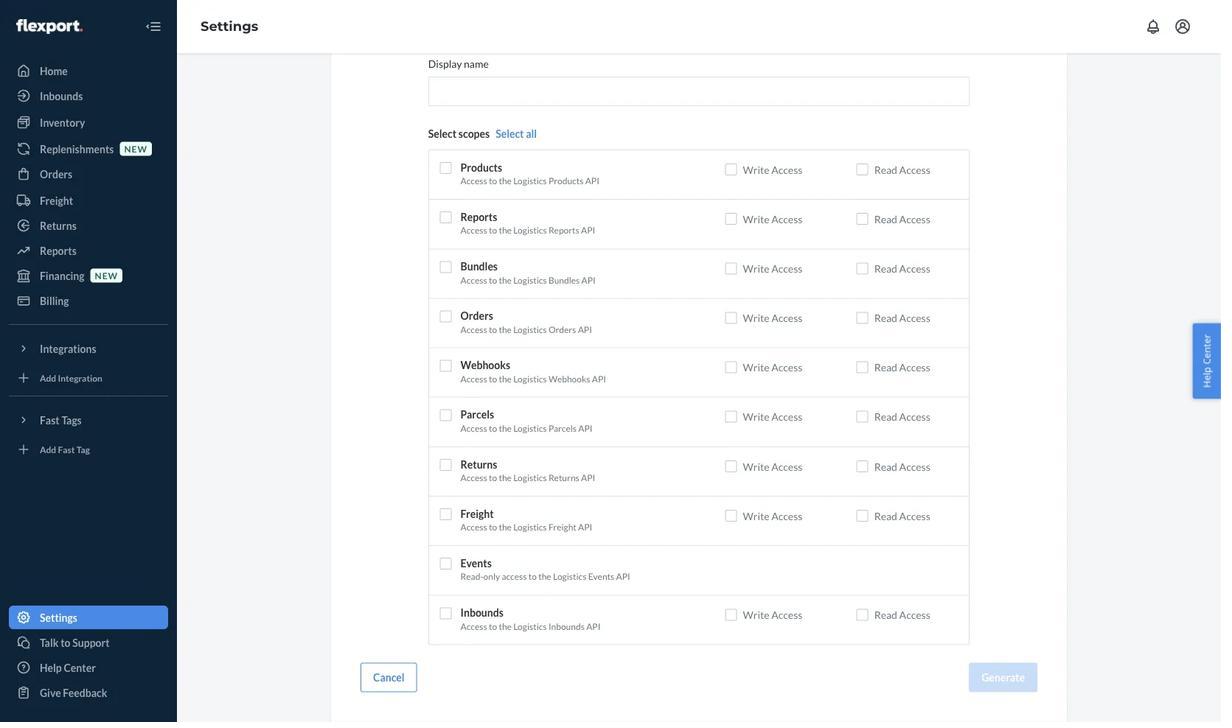 Task type: locate. For each thing, give the bounding box(es) containing it.
billing
[[40, 295, 69, 307]]

5 write from the top
[[743, 362, 770, 374]]

6 read access from the top
[[874, 411, 931, 424]]

settings link
[[201, 18, 258, 34], [9, 606, 168, 630]]

inbounds down home
[[40, 90, 83, 102]]

fast inside fast tags dropdown button
[[40, 414, 60, 427]]

name
[[464, 58, 489, 70]]

webhooks up parcels access to the logistics parcels api
[[549, 374, 590, 385]]

products down select scopes select all
[[461, 162, 502, 174]]

1 read from the top
[[874, 164, 897, 176]]

0 horizontal spatial select
[[428, 128, 457, 140]]

logistics
[[513, 176, 547, 187], [513, 225, 547, 236], [513, 275, 547, 286], [513, 324, 547, 335], [513, 374, 547, 385], [513, 423, 547, 434], [513, 473, 547, 484], [513, 523, 547, 533], [553, 572, 587, 583], [513, 622, 547, 632]]

center
[[1200, 335, 1213, 365], [64, 662, 96, 674]]

reports up the financing
[[40, 244, 77, 257]]

0 horizontal spatial products
[[461, 162, 502, 174]]

1 vertical spatial center
[[64, 662, 96, 674]]

9 write from the top
[[743, 609, 770, 622]]

generate button
[[969, 664, 1038, 693]]

api for products
[[585, 176, 599, 187]]

read access
[[874, 164, 931, 176], [874, 213, 931, 226], [874, 263, 931, 275], [874, 312, 931, 325], [874, 362, 931, 374], [874, 411, 931, 424], [874, 461, 931, 473], [874, 510, 931, 523], [874, 609, 931, 622]]

0 horizontal spatial freight
[[40, 194, 73, 207]]

the inside parcels access to the logistics parcels api
[[499, 423, 512, 434]]

8 read from the top
[[874, 510, 897, 523]]

fast tags
[[40, 414, 82, 427]]

the for parcels
[[499, 423, 512, 434]]

the inside bundles access to the logistics bundles api
[[499, 275, 512, 286]]

2 vertical spatial orders
[[549, 324, 576, 335]]

9 read access from the top
[[874, 609, 931, 622]]

0 vertical spatial help center
[[1200, 335, 1213, 388]]

read for reports
[[874, 213, 897, 226]]

0 vertical spatial orders
[[40, 168, 72, 180]]

0 horizontal spatial webhooks
[[461, 360, 510, 372]]

read for freight
[[874, 510, 897, 523]]

2 vertical spatial inbounds
[[549, 622, 585, 632]]

to inside orders access to the logistics orders api
[[489, 324, 497, 335]]

products
[[461, 162, 502, 174], [549, 176, 584, 187]]

8 write from the top
[[743, 510, 770, 523]]

0 horizontal spatial settings
[[40, 612, 77, 624]]

home
[[40, 65, 68, 77]]

the inside 'reports access to the logistics reports api'
[[499, 225, 512, 236]]

orders for orders
[[40, 168, 72, 180]]

access
[[502, 572, 527, 583]]

4 read from the top
[[874, 312, 897, 325]]

2 write from the top
[[743, 213, 770, 226]]

8 write access from the top
[[743, 510, 803, 523]]

1 horizontal spatial select
[[496, 128, 524, 140]]

webhooks
[[461, 360, 510, 372], [549, 374, 590, 385]]

api for freight
[[578, 523, 592, 533]]

1 horizontal spatial help
[[1200, 367, 1213, 388]]

returns up freight access to the logistics freight api
[[549, 473, 579, 484]]

7 read access from the top
[[874, 461, 931, 473]]

fast tags button
[[9, 409, 168, 432]]

1 horizontal spatial orders
[[461, 310, 493, 323]]

1 vertical spatial add
[[40, 444, 56, 455]]

the right access
[[539, 572, 551, 583]]

0 vertical spatial reports
[[461, 211, 497, 224]]

0 horizontal spatial orders
[[40, 168, 72, 180]]

2 horizontal spatial returns
[[549, 473, 579, 484]]

support
[[72, 637, 110, 649]]

4 read access from the top
[[874, 312, 931, 325]]

0 vertical spatial products
[[461, 162, 502, 174]]

1 vertical spatial orders
[[461, 310, 493, 323]]

bundles down 'reports access to the logistics reports api'
[[461, 261, 498, 273]]

open notifications image
[[1145, 18, 1162, 35]]

reports down products access to the logistics products api
[[461, 211, 497, 224]]

0 vertical spatial webhooks
[[461, 360, 510, 372]]

bundles access to the logistics bundles api
[[461, 261, 596, 286]]

0 horizontal spatial reports
[[40, 244, 77, 257]]

3 write from the top
[[743, 263, 770, 275]]

1 vertical spatial inbounds
[[461, 607, 504, 620]]

logistics up events read-only access to the logistics events api
[[513, 523, 547, 533]]

freight up events read-only access to the logistics events api
[[549, 523, 577, 533]]

help center inside button
[[1200, 335, 1213, 388]]

fast inside add fast tag link
[[58, 444, 75, 455]]

api inside parcels access to the logistics parcels api
[[578, 423, 593, 434]]

1 horizontal spatial freight
[[461, 508, 494, 521]]

to up bundles access to the logistics bundles api
[[489, 225, 497, 236]]

help center link
[[9, 656, 168, 680]]

1 vertical spatial parcels
[[549, 423, 577, 434]]

to up freight access to the logistics freight api
[[489, 473, 497, 484]]

0 vertical spatial inbounds
[[40, 90, 83, 102]]

write for inbounds
[[743, 609, 770, 622]]

2 vertical spatial freight
[[549, 523, 577, 533]]

add integration
[[40, 373, 102, 383]]

webhooks access to the logistics webhooks api
[[461, 360, 606, 385]]

api inside bundles access to the logistics bundles api
[[582, 275, 596, 286]]

0 horizontal spatial center
[[64, 662, 96, 674]]

1 horizontal spatial inbounds
[[461, 607, 504, 620]]

settings
[[201, 18, 258, 34], [40, 612, 77, 624]]

add fast tag
[[40, 444, 90, 455]]

select left all
[[496, 128, 524, 140]]

1 vertical spatial fast
[[58, 444, 75, 455]]

1 horizontal spatial bundles
[[549, 275, 580, 286]]

write
[[743, 164, 770, 176], [743, 213, 770, 226], [743, 263, 770, 275], [743, 312, 770, 325], [743, 362, 770, 374], [743, 411, 770, 424], [743, 461, 770, 473], [743, 510, 770, 523], [743, 609, 770, 622]]

select left scopes on the left of page
[[428, 128, 457, 140]]

0 vertical spatial settings
[[201, 18, 258, 34]]

the down access
[[499, 622, 512, 632]]

write access
[[743, 164, 803, 176], [743, 213, 803, 226], [743, 263, 803, 275], [743, 312, 803, 325], [743, 362, 803, 374], [743, 411, 803, 424], [743, 461, 803, 473], [743, 510, 803, 523], [743, 609, 803, 622]]

products up 'reports access to the logistics reports api'
[[549, 176, 584, 187]]

the
[[499, 176, 512, 187], [499, 225, 512, 236], [499, 275, 512, 286], [499, 324, 512, 335], [499, 374, 512, 385], [499, 423, 512, 434], [499, 473, 512, 484], [499, 523, 512, 533], [539, 572, 551, 583], [499, 622, 512, 632]]

to up webhooks access to the logistics webhooks api
[[489, 324, 497, 335]]

the inside webhooks access to the logistics webhooks api
[[499, 374, 512, 385]]

logistics up 'reports access to the logistics reports api'
[[513, 176, 547, 187]]

to for orders
[[489, 324, 497, 335]]

2 horizontal spatial reports
[[549, 225, 579, 236]]

7 read from the top
[[874, 461, 897, 473]]

help
[[1200, 367, 1213, 388], [40, 662, 62, 674]]

add for add integration
[[40, 373, 56, 383]]

api inside the returns access to the logistics returns api
[[581, 473, 595, 484]]

9 read from the top
[[874, 609, 897, 622]]

display
[[428, 58, 462, 70]]

0 vertical spatial returns
[[40, 219, 77, 232]]

select
[[428, 128, 457, 140], [496, 128, 524, 140]]

parcels up the returns access to the logistics returns api
[[549, 423, 577, 434]]

api for inbounds
[[586, 622, 601, 632]]

cancel button
[[361, 664, 417, 693]]

read for bundles
[[874, 263, 897, 275]]

new up orders link
[[124, 143, 147, 154]]

8 read access from the top
[[874, 510, 931, 523]]

talk
[[40, 637, 59, 649]]

the inside orders access to the logistics orders api
[[499, 324, 512, 335]]

1 horizontal spatial help center
[[1200, 335, 1213, 388]]

api for reports
[[581, 225, 595, 236]]

api inside 'inbounds access to the logistics inbounds api'
[[586, 622, 601, 632]]

select scopes select all
[[428, 128, 537, 140]]

1 write from the top
[[743, 164, 770, 176]]

access inside the returns access to the logistics returns api
[[461, 473, 487, 484]]

0 horizontal spatial help center
[[40, 662, 96, 674]]

7 write from the top
[[743, 461, 770, 473]]

the up access
[[499, 523, 512, 533]]

to inside bundles access to the logistics bundles api
[[489, 275, 497, 286]]

logistics inside orders access to the logistics orders api
[[513, 324, 547, 335]]

read-
[[461, 572, 483, 583]]

orders up webhooks access to the logistics webhooks api
[[549, 324, 576, 335]]

read for products
[[874, 164, 897, 176]]

the up webhooks access to the logistics webhooks api
[[499, 324, 512, 335]]

add
[[40, 373, 56, 383], [40, 444, 56, 455]]

the up the returns access to the logistics returns api
[[499, 423, 512, 434]]

to inside 'reports access to the logistics reports api'
[[489, 225, 497, 236]]

orders
[[40, 168, 72, 180], [461, 310, 493, 323], [549, 324, 576, 335]]

read access for orders
[[874, 312, 931, 325]]

reports for reports
[[40, 244, 77, 257]]

reports
[[461, 211, 497, 224], [549, 225, 579, 236], [40, 244, 77, 257]]

1 vertical spatial events
[[588, 572, 615, 583]]

0 vertical spatial center
[[1200, 335, 1213, 365]]

to inside parcels access to the logistics parcels api
[[489, 423, 497, 434]]

api inside 'reports access to the logistics reports api'
[[581, 225, 595, 236]]

fast
[[40, 414, 60, 427], [58, 444, 75, 455]]

0 horizontal spatial help
[[40, 662, 62, 674]]

add down fast tags
[[40, 444, 56, 455]]

inbounds
[[40, 90, 83, 102], [461, 607, 504, 620], [549, 622, 585, 632]]

1 add from the top
[[40, 373, 56, 383]]

1 vertical spatial help
[[40, 662, 62, 674]]

1 vertical spatial webhooks
[[549, 374, 590, 385]]

api inside orders access to the logistics orders api
[[578, 324, 592, 335]]

feedback
[[63, 687, 107, 700]]

access inside 'reports access to the logistics reports api'
[[461, 225, 487, 236]]

new
[[124, 143, 147, 154], [95, 270, 118, 281]]

1 horizontal spatial parcels
[[549, 423, 577, 434]]

1 vertical spatial reports
[[549, 225, 579, 236]]

logistics inside parcels access to the logistics parcels api
[[513, 423, 547, 434]]

center inside button
[[1200, 335, 1213, 365]]

the up orders access to the logistics orders api
[[499, 275, 512, 286]]

read
[[874, 164, 897, 176], [874, 213, 897, 226], [874, 263, 897, 275], [874, 312, 897, 325], [874, 362, 897, 374], [874, 411, 897, 424], [874, 461, 897, 473], [874, 510, 897, 523], [874, 609, 897, 622]]

to up the returns access to the logistics returns api
[[489, 423, 497, 434]]

0 vertical spatial help
[[1200, 367, 1213, 388]]

api for orders
[[578, 324, 592, 335]]

read access for parcels
[[874, 411, 931, 424]]

logistics inside 'inbounds access to the logistics inbounds api'
[[513, 622, 547, 632]]

integrations
[[40, 343, 96, 355]]

7 write access from the top
[[743, 461, 803, 473]]

fast left tag
[[58, 444, 75, 455]]

to up orders access to the logistics orders api
[[489, 275, 497, 286]]

reports access to the logistics reports api
[[461, 211, 595, 236]]

write access for parcels
[[743, 411, 803, 424]]

to down only
[[489, 622, 497, 632]]

5 read access from the top
[[874, 362, 931, 374]]

orders down bundles access to the logistics bundles api
[[461, 310, 493, 323]]

fast left tags
[[40, 414, 60, 427]]

None text field
[[428, 77, 970, 107]]

bundles up orders access to the logistics orders api
[[549, 275, 580, 286]]

1 write access from the top
[[743, 164, 803, 176]]

None checkbox
[[725, 164, 737, 176], [857, 164, 869, 176], [440, 212, 452, 224], [440, 311, 452, 323], [725, 313, 737, 324], [440, 361, 452, 373], [440, 410, 452, 422], [725, 412, 737, 423], [440, 460, 452, 472], [725, 461, 737, 473], [725, 511, 737, 523], [440, 559, 452, 571], [440, 608, 452, 620], [725, 610, 737, 622], [725, 164, 737, 176], [857, 164, 869, 176], [440, 212, 452, 224], [440, 311, 452, 323], [725, 313, 737, 324], [440, 361, 452, 373], [440, 410, 452, 422], [725, 412, 737, 423], [440, 460, 452, 472], [725, 461, 737, 473], [725, 511, 737, 523], [440, 559, 452, 571], [440, 608, 452, 620], [725, 610, 737, 622]]

logistics up orders access to the logistics orders api
[[513, 275, 547, 286]]

help center button
[[1193, 324, 1221, 399]]

the inside products access to the logistics products api
[[499, 176, 512, 187]]

read access for returns
[[874, 461, 931, 473]]

write access for products
[[743, 164, 803, 176]]

logistics for products
[[513, 176, 547, 187]]

1 vertical spatial products
[[549, 176, 584, 187]]

to inside 'inbounds access to the logistics inbounds api'
[[489, 622, 497, 632]]

the up freight access to the logistics freight api
[[499, 473, 512, 484]]

1 vertical spatial freight
[[461, 508, 494, 521]]

to inside products access to the logistics products api
[[489, 176, 497, 187]]

logistics up bundles access to the logistics bundles api
[[513, 225, 547, 236]]

parcels
[[461, 409, 494, 422], [549, 423, 577, 434]]

3 read from the top
[[874, 263, 897, 275]]

api inside webhooks access to the logistics webhooks api
[[592, 374, 606, 385]]

api inside products access to the logistics products api
[[585, 176, 599, 187]]

freight for freight access to the logistics freight api
[[461, 508, 494, 521]]

access inside parcels access to the logistics parcels api
[[461, 423, 487, 434]]

None checkbox
[[440, 163, 452, 174], [725, 214, 737, 225], [857, 214, 869, 225], [440, 262, 452, 273], [725, 263, 737, 275], [857, 263, 869, 275], [857, 313, 869, 324], [725, 362, 737, 374], [857, 362, 869, 374], [857, 412, 869, 423], [857, 461, 869, 473], [440, 509, 452, 521], [857, 511, 869, 523], [857, 610, 869, 622], [440, 163, 452, 174], [725, 214, 737, 225], [857, 214, 869, 225], [440, 262, 452, 273], [725, 263, 737, 275], [857, 263, 869, 275], [857, 313, 869, 324], [725, 362, 737, 374], [857, 362, 869, 374], [857, 412, 869, 423], [857, 461, 869, 473], [440, 509, 452, 521], [857, 511, 869, 523], [857, 610, 869, 622]]

replenishments
[[40, 143, 114, 155]]

logistics inside events read-only access to the logistics events api
[[553, 572, 587, 583]]

1 vertical spatial settings link
[[9, 606, 168, 630]]

the for orders
[[499, 324, 512, 335]]

parcels down webhooks access to the logistics webhooks api
[[461, 409, 494, 422]]

3 write access from the top
[[743, 263, 803, 275]]

access inside webhooks access to the logistics webhooks api
[[461, 374, 487, 385]]

billing link
[[9, 289, 168, 313]]

4 write from the top
[[743, 312, 770, 325]]

1 read access from the top
[[874, 164, 931, 176]]

inventory
[[40, 116, 85, 129]]

5 read from the top
[[874, 362, 897, 374]]

2 read from the top
[[874, 213, 897, 226]]

open account menu image
[[1174, 18, 1192, 35]]

0 horizontal spatial bundles
[[461, 261, 498, 273]]

help center
[[1200, 335, 1213, 388], [40, 662, 96, 674]]

api inside freight access to the logistics freight api
[[578, 523, 592, 533]]

to up parcels access to the logistics parcels api
[[489, 374, 497, 385]]

read for orders
[[874, 312, 897, 325]]

orders down the "replenishments"
[[40, 168, 72, 180]]

read access for products
[[874, 164, 931, 176]]

give
[[40, 687, 61, 700]]

close navigation image
[[145, 18, 162, 35]]

add left integration
[[40, 373, 56, 383]]

logistics right access
[[553, 572, 587, 583]]

the for bundles
[[499, 275, 512, 286]]

1 vertical spatial new
[[95, 270, 118, 281]]

new down reports link
[[95, 270, 118, 281]]

1 vertical spatial bundles
[[549, 275, 580, 286]]

0 vertical spatial new
[[124, 143, 147, 154]]

1 horizontal spatial new
[[124, 143, 147, 154]]

new for financing
[[95, 270, 118, 281]]

4 write access from the top
[[743, 312, 803, 325]]

1 horizontal spatial returns
[[461, 459, 497, 471]]

api inside events read-only access to the logistics events api
[[616, 572, 630, 583]]

0 vertical spatial add
[[40, 373, 56, 383]]

to inside webhooks access to the logistics webhooks api
[[489, 374, 497, 385]]

to right access
[[529, 572, 537, 583]]

1 horizontal spatial reports
[[461, 211, 497, 224]]

logistics inside 'reports access to the logistics reports api'
[[513, 225, 547, 236]]

2 vertical spatial reports
[[40, 244, 77, 257]]

to up only
[[489, 523, 497, 533]]

the inside freight access to the logistics freight api
[[499, 523, 512, 533]]

to inside freight access to the logistics freight api
[[489, 523, 497, 533]]

0 horizontal spatial parcels
[[461, 409, 494, 422]]

inventory link
[[9, 111, 168, 134]]

logistics inside bundles access to the logistics bundles api
[[513, 275, 547, 286]]

0 horizontal spatial settings link
[[9, 606, 168, 630]]

returns down parcels access to the logistics parcels api
[[461, 459, 497, 471]]

reports up bundles access to the logistics bundles api
[[549, 225, 579, 236]]

logistics up webhooks access to the logistics webhooks api
[[513, 324, 547, 335]]

logistics down access
[[513, 622, 547, 632]]

inbounds down events read-only access to the logistics events api
[[549, 622, 585, 632]]

the for freight
[[499, 523, 512, 533]]

logistics inside the returns access to the logistics returns api
[[513, 473, 547, 484]]

2 add from the top
[[40, 444, 56, 455]]

api for parcels
[[578, 423, 593, 434]]

the inside the returns access to the logistics returns api
[[499, 473, 512, 484]]

access
[[772, 164, 803, 176], [899, 164, 931, 176], [461, 176, 487, 187], [772, 213, 803, 226], [899, 213, 931, 226], [461, 225, 487, 236], [772, 263, 803, 275], [899, 263, 931, 275], [461, 275, 487, 286], [772, 312, 803, 325], [899, 312, 931, 325], [461, 324, 487, 335], [772, 362, 803, 374], [899, 362, 931, 374], [461, 374, 487, 385], [772, 411, 803, 424], [899, 411, 931, 424], [461, 423, 487, 434], [772, 461, 803, 473], [899, 461, 931, 473], [461, 473, 487, 484], [772, 510, 803, 523], [899, 510, 931, 523], [461, 523, 487, 533], [772, 609, 803, 622], [899, 609, 931, 622], [461, 622, 487, 632]]

the up parcels access to the logistics parcels api
[[499, 374, 512, 385]]

the inside 'inbounds access to the logistics inbounds api'
[[499, 622, 512, 632]]

to for products
[[489, 176, 497, 187]]

logistics for returns
[[513, 473, 547, 484]]

1 vertical spatial returns
[[461, 459, 497, 471]]

to
[[489, 176, 497, 187], [489, 225, 497, 236], [489, 275, 497, 286], [489, 324, 497, 335], [489, 374, 497, 385], [489, 423, 497, 434], [489, 473, 497, 484], [489, 523, 497, 533], [529, 572, 537, 583], [489, 622, 497, 632], [61, 637, 70, 649]]

write for bundles
[[743, 263, 770, 275]]

access inside products access to the logistics products api
[[461, 176, 487, 187]]

0 vertical spatial events
[[461, 558, 492, 570]]

logistics inside products access to the logistics products api
[[513, 176, 547, 187]]

add for add fast tag
[[40, 444, 56, 455]]

logistics inside webhooks access to the logistics webhooks api
[[513, 374, 547, 385]]

returns down freight link
[[40, 219, 77, 232]]

to inside the returns access to the logistics returns api
[[489, 473, 497, 484]]

2 read access from the top
[[874, 213, 931, 226]]

to right talk
[[61, 637, 70, 649]]

0 horizontal spatial new
[[95, 270, 118, 281]]

the up 'reports access to the logistics reports api'
[[499, 176, 512, 187]]

5 write access from the top
[[743, 362, 803, 374]]

freight up returns link
[[40, 194, 73, 207]]

logistics up parcels access to the logistics parcels api
[[513, 374, 547, 385]]

events read-only access to the logistics events api
[[461, 558, 630, 583]]

bundles
[[461, 261, 498, 273], [549, 275, 580, 286]]

events
[[461, 558, 492, 570], [588, 572, 615, 583]]

1 horizontal spatial events
[[588, 572, 615, 583]]

to for reports
[[489, 225, 497, 236]]

9 write access from the top
[[743, 609, 803, 622]]

scopes
[[459, 128, 490, 140]]

api
[[585, 176, 599, 187], [581, 225, 595, 236], [582, 275, 596, 286], [578, 324, 592, 335], [592, 374, 606, 385], [578, 423, 593, 434], [581, 473, 595, 484], [578, 523, 592, 533], [616, 572, 630, 583], [586, 622, 601, 632]]

webhooks down orders access to the logistics orders api
[[461, 360, 510, 372]]

6 write from the top
[[743, 411, 770, 424]]

0 horizontal spatial returns
[[40, 219, 77, 232]]

read access for freight
[[874, 510, 931, 523]]

1 horizontal spatial settings link
[[201, 18, 258, 34]]

0 horizontal spatial inbounds
[[40, 90, 83, 102]]

help inside button
[[1200, 367, 1213, 388]]

logistics up freight access to the logistics freight api
[[513, 473, 547, 484]]

0 vertical spatial fast
[[40, 414, 60, 427]]

6 read from the top
[[874, 411, 897, 424]]

2 write access from the top
[[743, 213, 803, 226]]

the up bundles access to the logistics bundles api
[[499, 225, 512, 236]]

inbounds down only
[[461, 607, 504, 620]]

write for freight
[[743, 510, 770, 523]]

returns
[[40, 219, 77, 232], [461, 459, 497, 471], [549, 473, 579, 484]]

0 vertical spatial freight
[[40, 194, 73, 207]]

freight up read-
[[461, 508, 494, 521]]

2 vertical spatial returns
[[549, 473, 579, 484]]

2 horizontal spatial inbounds
[[549, 622, 585, 632]]

logistics up the returns access to the logistics returns api
[[513, 423, 547, 434]]

freight
[[40, 194, 73, 207], [461, 508, 494, 521], [549, 523, 577, 533]]

to down select scopes select all
[[489, 176, 497, 187]]

3 read access from the top
[[874, 263, 931, 275]]

logistics inside freight access to the logistics freight api
[[513, 523, 547, 533]]

1 horizontal spatial settings
[[201, 18, 258, 34]]

6 write access from the top
[[743, 411, 803, 424]]

read access for bundles
[[874, 263, 931, 275]]

1 horizontal spatial center
[[1200, 335, 1213, 365]]



Task type: vqa. For each thing, say whether or not it's contained in the screenshot.
topmost for
no



Task type: describe. For each thing, give the bounding box(es) containing it.
the for products
[[499, 176, 512, 187]]

give feedback
[[40, 687, 107, 700]]

write for reports
[[743, 213, 770, 226]]

logistics for freight
[[513, 523, 547, 533]]

parcels access to the logistics parcels api
[[461, 409, 593, 434]]

0 vertical spatial settings link
[[201, 18, 258, 34]]

all
[[526, 128, 537, 140]]

2 horizontal spatial orders
[[549, 324, 576, 335]]

api for returns
[[581, 473, 595, 484]]

write for webhooks
[[743, 362, 770, 374]]

1 select from the left
[[428, 128, 457, 140]]

orders access to the logistics orders api
[[461, 310, 592, 335]]

returns for returns access to the logistics returns api
[[461, 459, 497, 471]]

2 select from the left
[[496, 128, 524, 140]]

the for inbounds
[[499, 622, 512, 632]]

0 horizontal spatial events
[[461, 558, 492, 570]]

returns for returns
[[40, 219, 77, 232]]

orders for orders access to the logistics orders api
[[461, 310, 493, 323]]

financing
[[40, 270, 85, 282]]

inbounds for inbounds access to the logistics inbounds api
[[461, 607, 504, 620]]

reports for reports access to the logistics reports api
[[461, 211, 497, 224]]

cancel
[[373, 672, 405, 685]]

logistics for inbounds
[[513, 622, 547, 632]]

to for webhooks
[[489, 374, 497, 385]]

the for returns
[[499, 473, 512, 484]]

inbounds for inbounds
[[40, 90, 83, 102]]

logistics for orders
[[513, 324, 547, 335]]

write access for orders
[[743, 312, 803, 325]]

reports link
[[9, 239, 168, 263]]

logistics for bundles
[[513, 275, 547, 286]]

products access to the logistics products api
[[461, 162, 599, 187]]

write access for freight
[[743, 510, 803, 523]]

to for freight
[[489, 523, 497, 533]]

0 vertical spatial bundles
[[461, 261, 498, 273]]

the for webhooks
[[499, 374, 512, 385]]

talk to support button
[[9, 631, 168, 655]]

integrations button
[[9, 337, 168, 361]]

read access for webhooks
[[874, 362, 931, 374]]

new for replenishments
[[124, 143, 147, 154]]

only
[[483, 572, 500, 583]]

read for parcels
[[874, 411, 897, 424]]

read access for reports
[[874, 213, 931, 226]]

add integration link
[[9, 367, 168, 390]]

tags
[[62, 414, 82, 427]]

home link
[[9, 59, 168, 83]]

add fast tag link
[[9, 438, 168, 462]]

logistics for reports
[[513, 225, 547, 236]]

to for returns
[[489, 473, 497, 484]]

the inside events read-only access to the logistics events api
[[539, 572, 551, 583]]

write access for returns
[[743, 461, 803, 473]]

1 vertical spatial settings
[[40, 612, 77, 624]]

give feedback button
[[9, 681, 168, 705]]

read access for inbounds
[[874, 609, 931, 622]]

read for inbounds
[[874, 609, 897, 622]]

read for returns
[[874, 461, 897, 473]]

write for returns
[[743, 461, 770, 473]]

inbounds link
[[9, 84, 168, 108]]

freight access to the logistics freight api
[[461, 508, 592, 533]]

the for reports
[[499, 225, 512, 236]]

logistics for parcels
[[513, 423, 547, 434]]

to for parcels
[[489, 423, 497, 434]]

tag
[[77, 444, 90, 455]]

1 horizontal spatial webhooks
[[549, 374, 590, 385]]

flexport logo image
[[16, 19, 82, 34]]

freight link
[[9, 189, 168, 212]]

select all button
[[496, 127, 537, 141]]

1 vertical spatial help center
[[40, 662, 96, 674]]

inbounds access to the logistics inbounds api
[[461, 607, 601, 632]]

talk to support
[[40, 637, 110, 649]]

integration
[[58, 373, 102, 383]]

to for bundles
[[489, 275, 497, 286]]

orders link
[[9, 162, 168, 186]]

access inside orders access to the logistics orders api
[[461, 324, 487, 335]]

to inside events read-only access to the logistics events api
[[529, 572, 537, 583]]

access inside bundles access to the logistics bundles api
[[461, 275, 487, 286]]

write for parcels
[[743, 411, 770, 424]]

0 vertical spatial parcels
[[461, 409, 494, 422]]

write for products
[[743, 164, 770, 176]]

returns access to the logistics returns api
[[461, 459, 595, 484]]

api for bundles
[[582, 275, 596, 286]]

write access for webhooks
[[743, 362, 803, 374]]

1 horizontal spatial products
[[549, 176, 584, 187]]

api for webhooks
[[592, 374, 606, 385]]

write for orders
[[743, 312, 770, 325]]

write access for inbounds
[[743, 609, 803, 622]]

access inside 'inbounds access to the logistics inbounds api'
[[461, 622, 487, 632]]

returns link
[[9, 214, 168, 237]]

read for webhooks
[[874, 362, 897, 374]]

2 horizontal spatial freight
[[549, 523, 577, 533]]

write access for reports
[[743, 213, 803, 226]]

access inside freight access to the logistics freight api
[[461, 523, 487, 533]]

write access for bundles
[[743, 263, 803, 275]]

to inside button
[[61, 637, 70, 649]]

logistics for webhooks
[[513, 374, 547, 385]]

generate
[[982, 672, 1025, 685]]

display name
[[428, 58, 489, 70]]

freight for freight
[[40, 194, 73, 207]]

to for inbounds
[[489, 622, 497, 632]]



